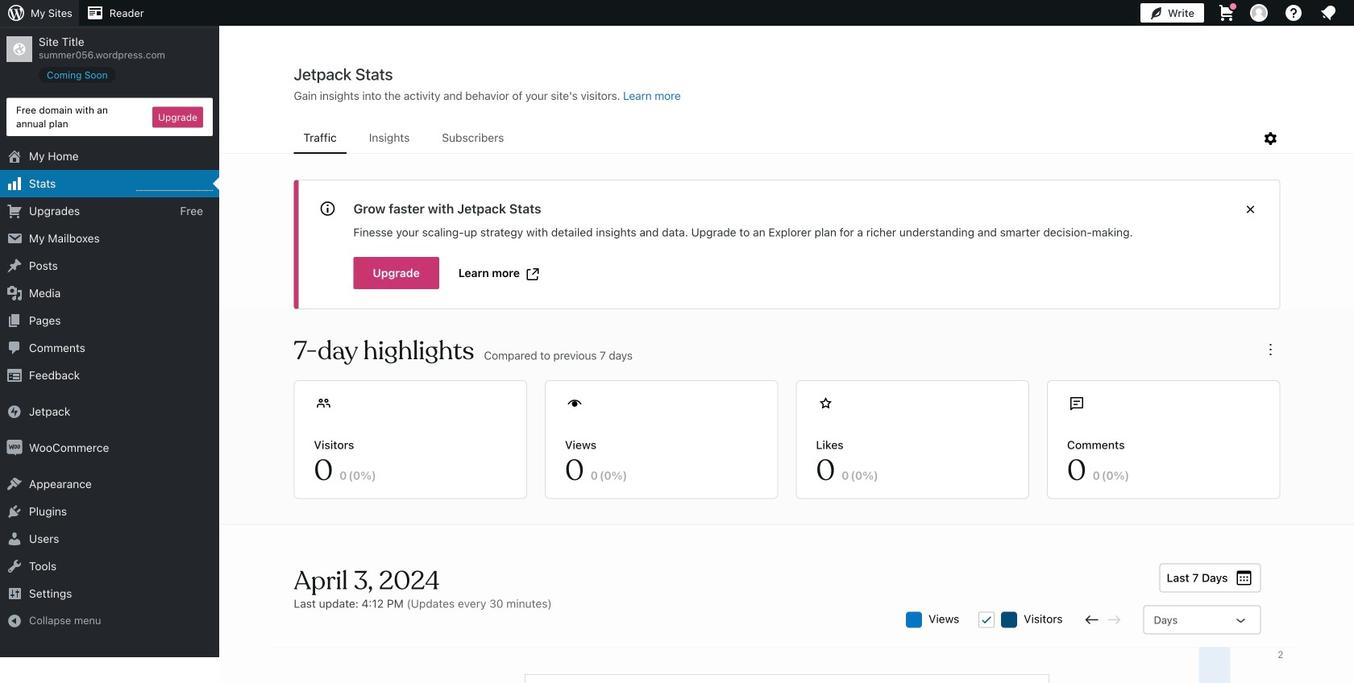 Task type: vqa. For each thing, say whether or not it's contained in the screenshot.
Highest hourly views 0 image
yes



Task type: locate. For each thing, give the bounding box(es) containing it.
my shopping cart image
[[1218, 3, 1237, 23]]

1 vertical spatial img image
[[6, 440, 23, 457]]

list item
[[1348, 158, 1355, 234], [1348, 234, 1355, 293]]

help image
[[1285, 3, 1304, 23]]

highest hourly views 0 image
[[136, 181, 213, 191]]

menu
[[294, 123, 1262, 154]]

2 img image from the top
[[6, 440, 23, 457]]

img image
[[6, 404, 23, 420], [6, 440, 23, 457]]

1 list item from the top
[[1348, 158, 1355, 234]]

0 vertical spatial img image
[[6, 404, 23, 420]]

2 list item from the top
[[1348, 234, 1355, 293]]

close image
[[1242, 200, 1261, 219]]

None checkbox
[[979, 613, 995, 629]]



Task type: describe. For each thing, give the bounding box(es) containing it.
manage your notifications image
[[1319, 3, 1339, 23]]

menu inside jetpack stats main content
[[294, 123, 1262, 154]]

1 img image from the top
[[6, 404, 23, 420]]

jetpack stats main content
[[220, 64, 1355, 684]]

my profile image
[[1251, 4, 1269, 22]]

none checkbox inside jetpack stats main content
[[979, 613, 995, 629]]



